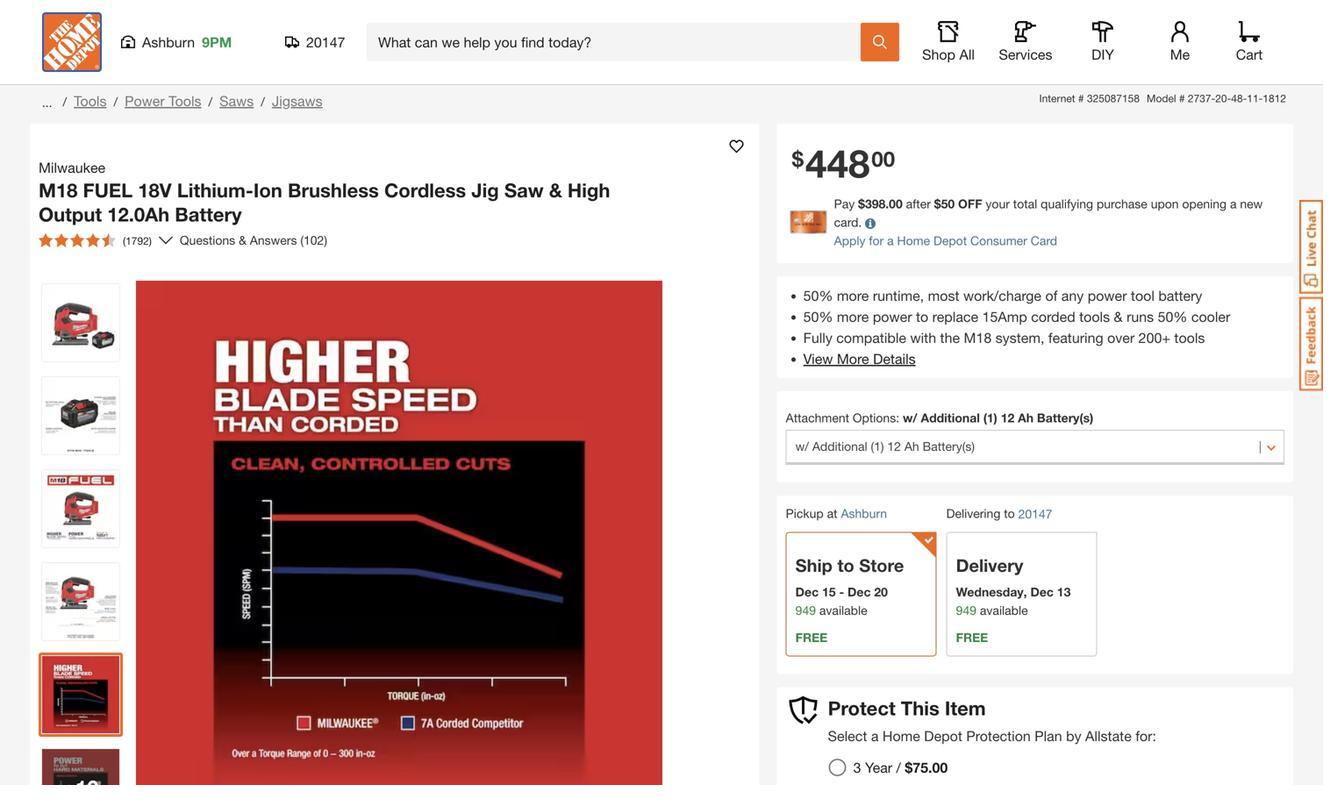 Task type: describe. For each thing, give the bounding box(es) containing it.
pay
[[835, 197, 855, 211]]

(1792) link
[[32, 226, 173, 255]]

... / tools / power tools / saws / jigsaws
[[39, 93, 323, 110]]

new
[[1241, 197, 1264, 211]]

milwaukee jigsaws 2737 20 48 11 1812 a0.3 image
[[42, 564, 119, 641]]

/ left 'saws'
[[208, 94, 213, 109]]

for:
[[1136, 728, 1157, 745]]

18v
[[138, 179, 172, 202]]

available inside ship to store dec 15 - dec 20 949 available
[[820, 603, 868, 618]]

protect this item select a home depot protection plan by allstate for:
[[828, 697, 1157, 745]]

your total qualifying purchase upon opening a new card.
[[835, 197, 1264, 229]]

1 dec from the left
[[796, 585, 819, 599]]

tools link
[[74, 93, 107, 109]]

:
[[896, 411, 900, 425]]

2 # from the left
[[1180, 92, 1186, 104]]

ah inside button
[[905, 439, 920, 454]]

shop
[[923, 46, 956, 63]]

1 tools from the left
[[74, 93, 107, 109]]

more
[[837, 351, 870, 367]]

(1792)
[[123, 235, 152, 247]]

protect
[[828, 697, 896, 720]]

What can we help you find today? search field
[[378, 24, 860, 61]]

$75.00
[[905, 760, 948, 776]]

view
[[804, 351, 833, 367]]

services
[[999, 46, 1053, 63]]

delivery
[[957, 555, 1024, 576]]

2 horizontal spatial $
[[935, 197, 942, 211]]

w/ additional (1) 12 ah battery(s)
[[796, 439, 975, 454]]

qualifying
[[1041, 197, 1094, 211]]

home inside "protect this item select a home depot protection plan by allstate for:"
[[883, 728, 921, 745]]

questions
[[180, 233, 235, 248]]

ion
[[254, 179, 283, 202]]

jig
[[472, 179, 499, 202]]

all
[[960, 46, 975, 63]]

to for 20147
[[1005, 506, 1015, 521]]

ashburn button
[[841, 506, 888, 521]]

1 # from the left
[[1079, 92, 1085, 104]]

milwaukee jigsaws 2737 20 48 11 1812 e1.1 image
[[42, 377, 119, 455]]

2 more from the top
[[837, 308, 869, 325]]

options
[[853, 411, 896, 425]]

ashburn 9pm
[[142, 34, 232, 50]]

0 vertical spatial depot
[[934, 233, 968, 248]]

depot inside "protect this item select a home depot protection plan by allstate for:"
[[925, 728, 963, 745]]

200+
[[1139, 330, 1171, 346]]

& inside the milwaukee m18 fuel 18v lithium-ion brushless cordless jig saw & high output 12.0ah battery
[[549, 179, 563, 202]]

purchase
[[1097, 197, 1148, 211]]

48-
[[1232, 92, 1248, 104]]

over
[[1108, 330, 1135, 346]]

answers
[[250, 233, 297, 248]]

info image
[[866, 218, 876, 229]]

$ inside the $ 448 00
[[792, 146, 804, 171]]

3
[[854, 760, 862, 776]]

featuring
[[1049, 330, 1104, 346]]

item
[[945, 697, 986, 720]]

pickup
[[786, 506, 824, 521]]

work/charge
[[964, 287, 1042, 304]]

a inside "protect this item select a home depot protection plan by allstate for:"
[[872, 728, 879, 745]]

00
[[872, 146, 896, 171]]

(1792) button
[[32, 226, 159, 255]]

feedback link image
[[1300, 297, 1324, 392]]

output
[[39, 203, 102, 226]]

milwaukee
[[39, 159, 105, 176]]

pay $ 398.00 after $ 50 off
[[835, 197, 983, 211]]

view more details link
[[804, 351, 916, 367]]

/ right year
[[897, 760, 901, 776]]

1 horizontal spatial $
[[859, 197, 866, 211]]

0 horizontal spatial &
[[239, 233, 247, 248]]

-
[[840, 585, 845, 599]]

1812
[[1264, 92, 1287, 104]]

lithium-
[[177, 179, 254, 202]]

15
[[823, 585, 836, 599]]

year
[[866, 760, 893, 776]]

at
[[828, 506, 838, 521]]

0 vertical spatial power
[[1088, 287, 1128, 304]]

50% more runtime, most work/charge of any power tool battery 50% more power to replace 15amp corded tools & runs 50% cooler fully compatible with the m18 system, featuring over 200+ tools view more details
[[804, 287, 1231, 367]]

saws
[[220, 93, 254, 109]]

milwaukee jigsaws 2737 20 48 11 1812 1d.4 image
[[42, 657, 119, 734]]

free for wednesday,
[[957, 631, 989, 645]]

corded
[[1032, 308, 1076, 325]]

0 vertical spatial home
[[898, 233, 931, 248]]

20147 link
[[1019, 505, 1053, 523]]

ship to store dec 15 - dec 20 949 available
[[796, 555, 905, 618]]

2 tools from the left
[[169, 93, 201, 109]]

0 vertical spatial ah
[[1018, 411, 1034, 425]]

20147 button
[[285, 33, 346, 51]]

attachment
[[786, 411, 850, 425]]

1 more from the top
[[837, 287, 869, 304]]

apply now image
[[791, 211, 835, 234]]

1 horizontal spatial ashburn
[[841, 506, 888, 521]]

card
[[1031, 233, 1058, 248]]

shop all button
[[921, 21, 977, 63]]

services button
[[998, 21, 1054, 63]]

me
[[1171, 46, 1191, 63]]

diy button
[[1075, 21, 1132, 63]]

...
[[42, 95, 52, 110]]

cooler
[[1192, 308, 1231, 325]]

battery(s) inside button
[[923, 439, 975, 454]]

325087158
[[1088, 92, 1140, 104]]

1 horizontal spatial w/
[[903, 411, 918, 425]]

1 horizontal spatial (1)
[[984, 411, 998, 425]]

protection
[[967, 728, 1031, 745]]

delivering
[[947, 506, 1001, 521]]

jigsaws
[[272, 93, 323, 109]]

card.
[[835, 215, 862, 229]]



Task type: vqa. For each thing, say whether or not it's contained in the screenshot.
rightmost the (1)
yes



Task type: locate. For each thing, give the bounding box(es) containing it.
949 inside ship to store dec 15 - dec 20 949 available
[[796, 603, 816, 618]]

details
[[874, 351, 916, 367]]

attachment options : w/ additional (1) 12 ah battery(s)
[[786, 411, 1094, 425]]

2 free from the left
[[957, 631, 989, 645]]

1 horizontal spatial #
[[1180, 92, 1186, 104]]

depot down 50
[[934, 233, 968, 248]]

w/
[[903, 411, 918, 425], [796, 439, 809, 454]]

1 vertical spatial power
[[873, 308, 913, 325]]

additional down attachment
[[813, 439, 868, 454]]

/ right ...
[[63, 94, 67, 109]]

3 dec from the left
[[1031, 585, 1054, 599]]

m18 inside 50% more runtime, most work/charge of any power tool battery 50% more power to replace 15amp corded tools & runs 50% cooler fully compatible with the m18 system, featuring over 200+ tools view more details
[[964, 330, 992, 346]]

2 horizontal spatial &
[[1114, 308, 1123, 325]]

1 vertical spatial 12
[[888, 439, 902, 454]]

apply for a home depot consumer card
[[835, 233, 1058, 248]]

free for to
[[796, 631, 828, 645]]

dec left 13
[[1031, 585, 1054, 599]]

1 horizontal spatial 949
[[957, 603, 977, 618]]

milwaukee jigsaws 2737 20 48 11 1812 66.5 image
[[42, 750, 119, 786]]

tool
[[1132, 287, 1155, 304]]

1 vertical spatial battery(s)
[[923, 439, 975, 454]]

1 vertical spatial a
[[888, 233, 894, 248]]

2 available from the left
[[981, 603, 1029, 618]]

# right internet
[[1079, 92, 1085, 104]]

0 vertical spatial additional
[[921, 411, 980, 425]]

1 vertical spatial (1)
[[871, 439, 884, 454]]

12 up w/ additional (1) 12 ah battery(s) button
[[1001, 411, 1015, 425]]

& up over
[[1114, 308, 1123, 325]]

ah up w/ additional (1) 12 ah battery(s) button
[[1018, 411, 1034, 425]]

live chat image
[[1300, 200, 1324, 294]]

(1) inside button
[[871, 439, 884, 454]]

saws link
[[220, 93, 254, 109]]

0 horizontal spatial ah
[[905, 439, 920, 454]]

additional right :
[[921, 411, 980, 425]]

0 vertical spatial 12
[[1001, 411, 1015, 425]]

model
[[1147, 92, 1177, 104]]

20147 inside button
[[306, 34, 345, 50]]

home up the 3 year / $75.00
[[883, 728, 921, 745]]

battery(s) down attachment options : w/ additional (1) 12 ah battery(s)
[[923, 439, 975, 454]]

ship
[[796, 555, 833, 576]]

diy
[[1092, 46, 1115, 63]]

cart
[[1237, 46, 1263, 63]]

0 horizontal spatial a
[[872, 728, 879, 745]]

12 inside button
[[888, 439, 902, 454]]

1 vertical spatial ah
[[905, 439, 920, 454]]

allstate
[[1086, 728, 1132, 745]]

12 down :
[[888, 439, 902, 454]]

20147 right delivering
[[1019, 507, 1053, 521]]

to for store
[[838, 555, 855, 576]]

apply
[[835, 233, 866, 248]]

battery
[[1159, 287, 1203, 304]]

1 vertical spatial more
[[837, 308, 869, 325]]

cordless
[[384, 179, 466, 202]]

4.5 stars image
[[39, 234, 116, 248]]

a
[[1231, 197, 1237, 211], [888, 233, 894, 248], [872, 728, 879, 745]]

0 horizontal spatial 949
[[796, 603, 816, 618]]

2 dec from the left
[[848, 585, 871, 599]]

battery(s) up w/ additional (1) 12 ah battery(s) button
[[1038, 411, 1094, 425]]

to left 20147 link
[[1005, 506, 1015, 521]]

0 horizontal spatial $
[[792, 146, 804, 171]]

1 vertical spatial &
[[239, 233, 247, 248]]

1 horizontal spatial free
[[957, 631, 989, 645]]

0 horizontal spatial available
[[820, 603, 868, 618]]

0 horizontal spatial additional
[[813, 439, 868, 454]]

0 vertical spatial ashburn
[[142, 34, 195, 50]]

ashburn right at
[[841, 506, 888, 521]]

w/ right :
[[903, 411, 918, 425]]

depot down item
[[925, 728, 963, 745]]

1 horizontal spatial a
[[888, 233, 894, 248]]

0 vertical spatial a
[[1231, 197, 1237, 211]]

13
[[1058, 585, 1071, 599]]

m18 inside the milwaukee m18 fuel 18v lithium-ion brushless cordless jig saw & high output 12.0ah battery
[[39, 179, 78, 202]]

(1)
[[984, 411, 998, 425], [871, 439, 884, 454]]

1 vertical spatial home
[[883, 728, 921, 745]]

milwaukee m18 fuel 18v lithium-ion brushless cordless jig saw & high output 12.0ah battery
[[39, 159, 610, 226]]

dec inside delivery wednesday, dec 13 949 available
[[1031, 585, 1054, 599]]

20147
[[306, 34, 345, 50], [1019, 507, 1053, 521]]

a left new
[[1231, 197, 1237, 211]]

20147 up jigsaws
[[306, 34, 345, 50]]

m18
[[39, 179, 78, 202], [964, 330, 992, 346]]

available
[[820, 603, 868, 618], [981, 603, 1029, 618]]

to inside 50% more runtime, most work/charge of any power tool battery 50% more power to replace 15amp corded tools & runs 50% cooler fully compatible with the m18 system, featuring over 200+ tools view more details
[[916, 308, 929, 325]]

to up with
[[916, 308, 929, 325]]

tools right ...
[[74, 93, 107, 109]]

m18 down milwaukee
[[39, 179, 78, 202]]

0 horizontal spatial w/
[[796, 439, 809, 454]]

9pm
[[202, 34, 232, 50]]

0 horizontal spatial power
[[873, 308, 913, 325]]

2 vertical spatial to
[[838, 555, 855, 576]]

more left runtime,
[[837, 287, 869, 304]]

/
[[63, 94, 67, 109], [114, 94, 118, 109], [208, 94, 213, 109], [261, 94, 265, 109], [897, 760, 901, 776]]

0 vertical spatial m18
[[39, 179, 78, 202]]

the home depot logo image
[[44, 14, 100, 70]]

by
[[1067, 728, 1082, 745]]

high
[[568, 179, 610, 202]]

1 horizontal spatial m18
[[964, 330, 992, 346]]

any
[[1062, 287, 1084, 304]]

to inside delivering to 20147
[[1005, 506, 1015, 521]]

$ left 448
[[792, 146, 804, 171]]

compatible
[[837, 330, 907, 346]]

1 vertical spatial depot
[[925, 728, 963, 745]]

free down wednesday,
[[957, 631, 989, 645]]

free down 15
[[796, 631, 828, 645]]

0 vertical spatial to
[[916, 308, 929, 325]]

50%
[[804, 287, 834, 304], [804, 308, 834, 325], [1158, 308, 1188, 325]]

1 horizontal spatial battery(s)
[[1038, 411, 1094, 425]]

... button
[[39, 90, 56, 115]]

tools right power
[[169, 93, 201, 109]]

& inside 50% more runtime, most work/charge of any power tool battery 50% more power to replace 15amp corded tools & runs 50% cooler fully compatible with the m18 system, featuring over 200+ tools view more details
[[1114, 308, 1123, 325]]

milwaukee link
[[39, 157, 112, 178]]

0 horizontal spatial tools
[[1080, 308, 1111, 325]]

2 horizontal spatial a
[[1231, 197, 1237, 211]]

power down runtime,
[[873, 308, 913, 325]]

1 vertical spatial additional
[[813, 439, 868, 454]]

2 vertical spatial a
[[872, 728, 879, 745]]

ah down attachment options : w/ additional (1) 12 ah battery(s)
[[905, 439, 920, 454]]

0 vertical spatial more
[[837, 287, 869, 304]]

available down wednesday,
[[981, 603, 1029, 618]]

dec left 15
[[796, 585, 819, 599]]

saw
[[505, 179, 544, 202]]

internet
[[1040, 92, 1076, 104]]

runs
[[1127, 308, 1155, 325]]

runtime,
[[873, 287, 925, 304]]

ashburn
[[142, 34, 195, 50], [841, 506, 888, 521]]

1 horizontal spatial to
[[916, 308, 929, 325]]

0 horizontal spatial free
[[796, 631, 828, 645]]

1 horizontal spatial power
[[1088, 287, 1128, 304]]

2 horizontal spatial dec
[[1031, 585, 1054, 599]]

398.00
[[866, 197, 903, 211]]

$ right after
[[935, 197, 942, 211]]

0 horizontal spatial 12
[[888, 439, 902, 454]]

11-
[[1248, 92, 1264, 104]]

0 horizontal spatial to
[[838, 555, 855, 576]]

20147 inside delivering to 20147
[[1019, 507, 1053, 521]]

0 vertical spatial tools
[[1080, 308, 1111, 325]]

20-
[[1216, 92, 1232, 104]]

(1) up w/ additional (1) 12 ah battery(s) button
[[984, 411, 998, 425]]

0 vertical spatial 20147
[[306, 34, 345, 50]]

20
[[875, 585, 888, 599]]

0 horizontal spatial m18
[[39, 179, 78, 202]]

available down -
[[820, 603, 868, 618]]

a right select
[[872, 728, 879, 745]]

1 949 from the left
[[796, 603, 816, 618]]

0 horizontal spatial battery(s)
[[923, 439, 975, 454]]

milwaukee jigsaws 2737 20 48 11 1812 64.0 image
[[42, 284, 119, 362]]

1 free from the left
[[796, 631, 828, 645]]

$ 448 00
[[792, 140, 896, 186]]

w/ additional (1) 12 ah battery(s) button
[[786, 430, 1285, 465]]

questions & answers (102)
[[180, 233, 327, 248]]

$ right pay
[[859, 197, 866, 211]]

0 horizontal spatial (1)
[[871, 439, 884, 454]]

0 horizontal spatial #
[[1079, 92, 1085, 104]]

power tools link
[[125, 93, 201, 109]]

tools
[[74, 93, 107, 109], [169, 93, 201, 109]]

1 vertical spatial w/
[[796, 439, 809, 454]]

your
[[986, 197, 1010, 211]]

0 vertical spatial battery(s)
[[1038, 411, 1094, 425]]

2 949 from the left
[[957, 603, 977, 618]]

1 available from the left
[[820, 603, 868, 618]]

0 vertical spatial w/
[[903, 411, 918, 425]]

949 down the ship
[[796, 603, 816, 618]]

home down after
[[898, 233, 931, 248]]

0 horizontal spatial ashburn
[[142, 34, 195, 50]]

more up compatible
[[837, 308, 869, 325]]

1 vertical spatial to
[[1005, 506, 1015, 521]]

battery
[[175, 203, 242, 226]]

jigsaws link
[[272, 93, 323, 109]]

ah
[[1018, 411, 1034, 425], [905, 439, 920, 454]]

0 vertical spatial &
[[549, 179, 563, 202]]

949 inside delivery wednesday, dec 13 949 available
[[957, 603, 977, 618]]

1 vertical spatial tools
[[1175, 330, 1206, 346]]

15amp
[[983, 308, 1028, 325]]

additional
[[921, 411, 980, 425], [813, 439, 868, 454]]

w/ inside w/ additional (1) 12 ah battery(s) button
[[796, 439, 809, 454]]

448
[[806, 140, 870, 186]]

tools down cooler
[[1175, 330, 1206, 346]]

3 year / $75.00
[[854, 760, 948, 776]]

for
[[869, 233, 884, 248]]

949 down wednesday,
[[957, 603, 977, 618]]

opening
[[1183, 197, 1227, 211]]

& left answers
[[239, 233, 247, 248]]

0 horizontal spatial dec
[[796, 585, 819, 599]]

power
[[1088, 287, 1128, 304], [873, 308, 913, 325]]

internet # 325087158 model # 2737-20-48-11-1812
[[1040, 92, 1287, 104]]

to
[[916, 308, 929, 325], [1005, 506, 1015, 521], [838, 555, 855, 576]]

system,
[[996, 330, 1045, 346]]

dec right -
[[848, 585, 871, 599]]

a inside your total qualifying purchase upon opening a new card.
[[1231, 197, 1237, 211]]

1 horizontal spatial 12
[[1001, 411, 1015, 425]]

replace
[[933, 308, 979, 325]]

1 horizontal spatial tools
[[169, 93, 201, 109]]

/ right tools link
[[114, 94, 118, 109]]

a right the for
[[888, 233, 894, 248]]

power
[[125, 93, 165, 109]]

1 horizontal spatial 20147
[[1019, 507, 1053, 521]]

0 vertical spatial (1)
[[984, 411, 998, 425]]

0 horizontal spatial tools
[[74, 93, 107, 109]]

2737-
[[1189, 92, 1216, 104]]

949
[[796, 603, 816, 618], [957, 603, 977, 618]]

1 horizontal spatial ah
[[1018, 411, 1034, 425]]

2 horizontal spatial to
[[1005, 506, 1015, 521]]

1 horizontal spatial dec
[[848, 585, 871, 599]]

plan
[[1035, 728, 1063, 745]]

off
[[959, 197, 983, 211]]

to up -
[[838, 555, 855, 576]]

0 horizontal spatial 20147
[[306, 34, 345, 50]]

me button
[[1153, 21, 1209, 63]]

shop all
[[923, 46, 975, 63]]

additional inside button
[[813, 439, 868, 454]]

1 horizontal spatial &
[[549, 179, 563, 202]]

2 vertical spatial &
[[1114, 308, 1123, 325]]

this
[[901, 697, 940, 720]]

total
[[1014, 197, 1038, 211]]

1 horizontal spatial additional
[[921, 411, 980, 425]]

(1) down options
[[871, 439, 884, 454]]

# left 2737-
[[1180, 92, 1186, 104]]

pickup at ashburn
[[786, 506, 888, 521]]

1 vertical spatial ashburn
[[841, 506, 888, 521]]

milwaukee jigsaws 2737 20 48 11 1812 40.2 image
[[42, 471, 119, 548]]

the
[[941, 330, 960, 346]]

available inside delivery wednesday, dec 13 949 available
[[981, 603, 1029, 618]]

1 vertical spatial m18
[[964, 330, 992, 346]]

1 horizontal spatial tools
[[1175, 330, 1206, 346]]

m18 right the
[[964, 330, 992, 346]]

power right any
[[1088, 287, 1128, 304]]

ashburn left 9pm
[[142, 34, 195, 50]]

& right saw
[[549, 179, 563, 202]]

1 vertical spatial 20147
[[1019, 507, 1053, 521]]

1 horizontal spatial available
[[981, 603, 1029, 618]]

tools up featuring
[[1080, 308, 1111, 325]]

w/ down attachment
[[796, 439, 809, 454]]

select
[[828, 728, 868, 745]]

/ right saws link
[[261, 94, 265, 109]]

dec
[[796, 585, 819, 599], [848, 585, 871, 599], [1031, 585, 1054, 599]]

to inside ship to store dec 15 - dec 20 949 available
[[838, 555, 855, 576]]

fuel
[[83, 179, 133, 202]]



